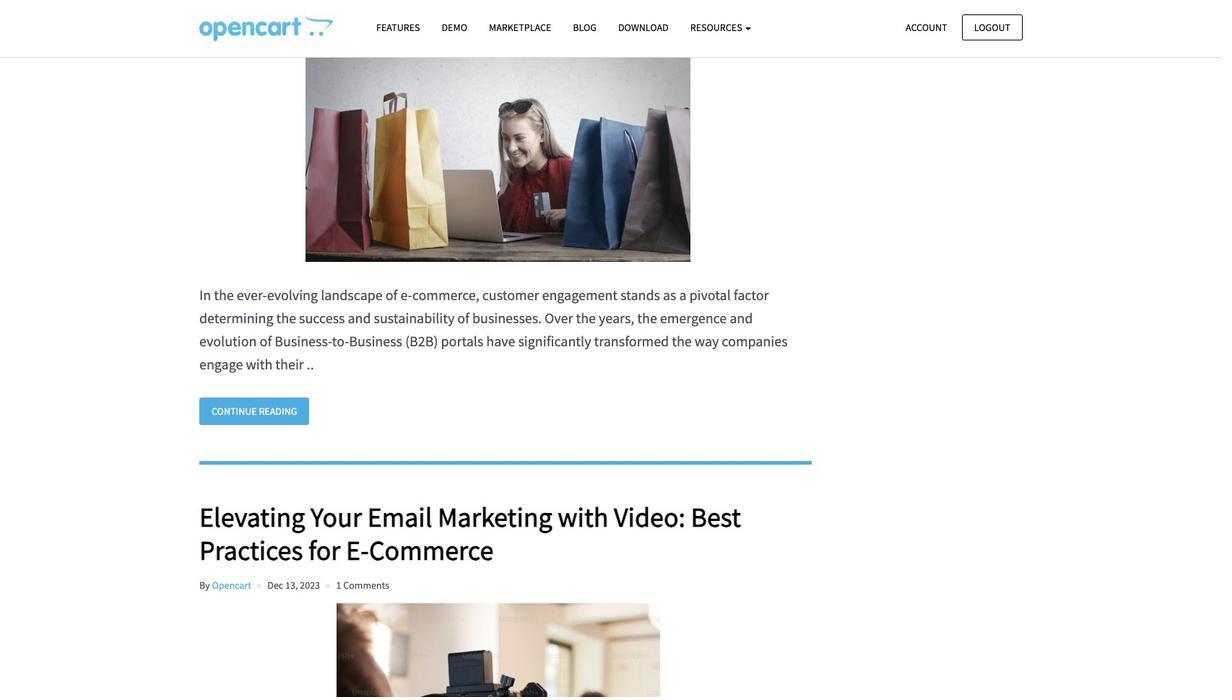 Task type: vqa. For each thing, say whether or not it's contained in the screenshot.
the Developer within the the extension developer link
no



Task type: describe. For each thing, give the bounding box(es) containing it.
resources
[[690, 21, 744, 34]]

opencart link
[[212, 579, 251, 592]]

opencart
[[212, 579, 251, 592]]

continue reading link
[[199, 398, 309, 426]]

..
[[307, 355, 314, 373]]

stands
[[621, 286, 660, 304]]

the down stands
[[637, 309, 657, 327]]

download
[[618, 21, 669, 34]]

practices
[[199, 534, 303, 568]]

opencart - blog image
[[199, 15, 333, 41]]

maximising customer engagement in e-commerce marketing through b2b portals image
[[199, 11, 798, 262]]

continue
[[212, 405, 257, 418]]

ever-
[[237, 286, 267, 304]]

engagement
[[542, 286, 618, 304]]

email
[[367, 501, 432, 535]]

e-
[[401, 286, 412, 304]]

business-
[[275, 332, 332, 350]]

engage
[[199, 355, 243, 373]]

your
[[311, 501, 362, 535]]

elevating your email marketing with video: best practices for e-commerce link
[[199, 501, 812, 568]]

business
[[349, 332, 402, 350]]

comments
[[343, 579, 389, 592]]

the left way
[[672, 332, 692, 350]]

continue reading
[[212, 405, 297, 418]]

e-
[[346, 534, 369, 568]]

by opencart
[[199, 579, 251, 592]]

1
[[336, 579, 341, 592]]

the right in
[[214, 286, 234, 304]]

portals
[[441, 332, 484, 350]]

in
[[199, 286, 211, 304]]

significantly
[[518, 332, 591, 350]]

over
[[545, 309, 573, 327]]

2 and from the left
[[730, 309, 753, 327]]

customer
[[482, 286, 539, 304]]

0 vertical spatial of
[[386, 286, 398, 304]]

blog link
[[562, 15, 608, 41]]

marketplace
[[489, 21, 551, 34]]

elevating your email marketing with video: best practices for e-commerce image
[[199, 604, 798, 698]]

0 horizontal spatial of
[[260, 332, 272, 350]]

to-
[[332, 332, 349, 350]]

commerce,
[[412, 286, 480, 304]]

businesses.
[[472, 309, 542, 327]]

with inside elevating your email marketing with video: best practices for e-commerce
[[558, 501, 609, 535]]

evolving
[[267, 286, 318, 304]]



Task type: locate. For each thing, give the bounding box(es) containing it.
blog
[[573, 21, 597, 34]]

1 comments
[[336, 579, 389, 592]]

dec 13, 2023
[[268, 579, 320, 592]]

1 vertical spatial with
[[558, 501, 609, 535]]

with
[[246, 355, 273, 373], [558, 501, 609, 535]]

pivotal
[[690, 286, 731, 304]]

2 horizontal spatial of
[[457, 309, 470, 327]]

factor
[[734, 286, 769, 304]]

1 and from the left
[[348, 309, 371, 327]]

elevating
[[199, 501, 305, 535]]

features link
[[366, 15, 431, 41]]

demo
[[442, 21, 467, 34]]

success
[[299, 309, 345, 327]]

of up portals at the left of the page
[[457, 309, 470, 327]]

dec
[[268, 579, 283, 592]]

landscape
[[321, 286, 383, 304]]

way
[[695, 332, 719, 350]]

1 horizontal spatial of
[[386, 286, 398, 304]]

resources link
[[680, 15, 762, 41]]

companies
[[722, 332, 788, 350]]

0 horizontal spatial with
[[246, 355, 273, 373]]

features
[[376, 21, 420, 34]]

years,
[[599, 309, 634, 327]]

in the ever-evolving landscape of e-commerce, customer engagement stands as a pivotal factor determining the success and sustainability of businesses. over the years, the emergence and evolution of business-to-business (b2b) portals have significantly transformed the way companies engage with their ..
[[199, 286, 788, 373]]

as
[[663, 286, 676, 304]]

the
[[214, 286, 234, 304], [276, 309, 296, 327], [576, 309, 596, 327], [637, 309, 657, 327], [672, 332, 692, 350]]

logout link
[[962, 14, 1023, 40]]

marketplace link
[[478, 15, 562, 41]]

demo link
[[431, 15, 478, 41]]

1 horizontal spatial and
[[730, 309, 753, 327]]

the down evolving
[[276, 309, 296, 327]]

determining
[[199, 309, 273, 327]]

of
[[386, 286, 398, 304], [457, 309, 470, 327], [260, 332, 272, 350]]

by
[[199, 579, 210, 592]]

0 vertical spatial with
[[246, 355, 273, 373]]

account link
[[894, 14, 960, 40]]

download link
[[608, 15, 680, 41]]

video:
[[614, 501, 686, 535]]

of down 'determining'
[[260, 332, 272, 350]]

their
[[275, 355, 304, 373]]

evolution
[[199, 332, 257, 350]]

(b2b)
[[405, 332, 438, 350]]

the down engagement
[[576, 309, 596, 327]]

elevating your email marketing with video: best practices for e-commerce
[[199, 501, 741, 568]]

commerce
[[369, 534, 494, 568]]

sustainability
[[374, 309, 455, 327]]

and down factor
[[730, 309, 753, 327]]

2 vertical spatial of
[[260, 332, 272, 350]]

13,
[[285, 579, 298, 592]]

emergence
[[660, 309, 727, 327]]

for
[[308, 534, 341, 568]]

2023
[[300, 579, 320, 592]]

and down landscape
[[348, 309, 371, 327]]

of left e-
[[386, 286, 398, 304]]

with left their
[[246, 355, 273, 373]]

logout
[[974, 21, 1011, 34]]

transformed
[[594, 332, 669, 350]]

reading
[[259, 405, 297, 418]]

1 horizontal spatial with
[[558, 501, 609, 535]]

have
[[486, 332, 515, 350]]

best
[[691, 501, 741, 535]]

with inside in the ever-evolving landscape of e-commerce, customer engagement stands as a pivotal factor determining the success and sustainability of businesses. over the years, the emergence and evolution of business-to-business (b2b) portals have significantly transformed the way companies engage with their ..
[[246, 355, 273, 373]]

a
[[679, 286, 687, 304]]

and
[[348, 309, 371, 327], [730, 309, 753, 327]]

1 vertical spatial of
[[457, 309, 470, 327]]

0 horizontal spatial and
[[348, 309, 371, 327]]

account
[[906, 21, 948, 34]]

with left video:
[[558, 501, 609, 535]]

marketing
[[438, 501, 552, 535]]



